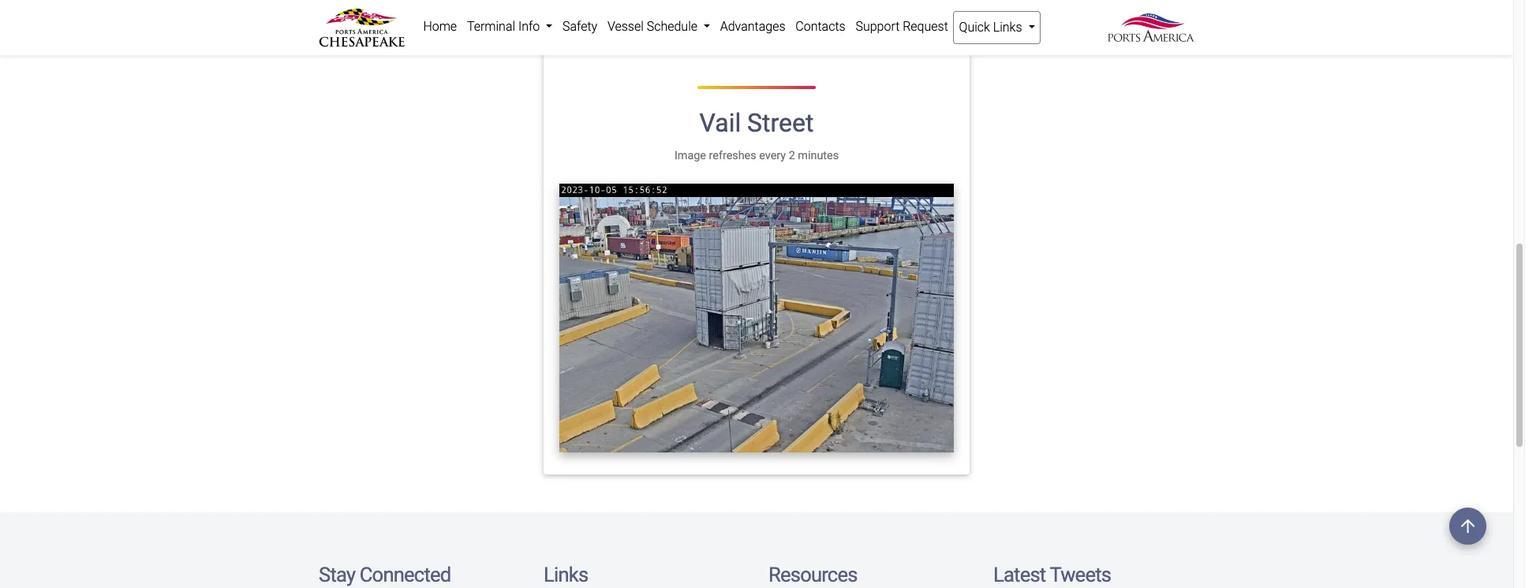 Task type: locate. For each thing, give the bounding box(es) containing it.
0 vertical spatial live image image
[[335, 0, 729, 10]]

home
[[423, 19, 457, 34]]

quick links link
[[954, 11, 1041, 44]]

safety link
[[558, 11, 603, 43]]

quick
[[960, 20, 991, 35]]

quick links
[[960, 20, 1026, 35]]

terminal info
[[467, 19, 543, 34]]

2
[[789, 150, 796, 163]]

advantages link
[[716, 11, 791, 43]]

live image image
[[335, 0, 729, 10], [560, 184, 954, 453]]

vail street
[[700, 108, 814, 138]]

image
[[675, 150, 707, 163]]

terminal info link
[[462, 11, 558, 43]]

terminal
[[467, 19, 516, 34]]

minutes
[[798, 150, 839, 163]]

0 vertical spatial links
[[994, 20, 1023, 35]]

image refreshes every 2 minutes
[[675, 150, 839, 163]]

advantages
[[721, 19, 786, 34]]

vessel schedule link
[[603, 11, 716, 43]]

0 horizontal spatial links
[[544, 564, 588, 587]]

vail
[[700, 108, 741, 138]]

1 horizontal spatial links
[[994, 20, 1023, 35]]

links
[[994, 20, 1023, 35], [544, 564, 588, 587]]

resources
[[769, 564, 858, 587]]

request
[[903, 19, 949, 34]]

street
[[748, 108, 814, 138]]

tweets
[[1050, 564, 1112, 587]]



Task type: vqa. For each thing, say whether or not it's contained in the screenshot.
Live image
yes



Task type: describe. For each thing, give the bounding box(es) containing it.
vessel schedule
[[608, 19, 701, 34]]

links inside quick links link
[[994, 20, 1023, 35]]

stay connected
[[319, 564, 451, 587]]

connected
[[360, 564, 451, 587]]

support
[[856, 19, 900, 34]]

latest
[[994, 564, 1046, 587]]

1 vertical spatial live image image
[[560, 184, 954, 453]]

stay
[[319, 564, 355, 587]]

go to top image
[[1450, 508, 1487, 546]]

safety
[[563, 19, 598, 34]]

latest tweets
[[994, 564, 1112, 587]]

refreshes
[[709, 150, 757, 163]]

contacts link
[[791, 11, 851, 43]]

every
[[760, 150, 786, 163]]

support request link
[[851, 11, 954, 43]]

support request
[[856, 19, 949, 34]]

info
[[519, 19, 540, 34]]

contacts
[[796, 19, 846, 34]]

vessel
[[608, 19, 644, 34]]

schedule
[[647, 19, 698, 34]]

1 vertical spatial links
[[544, 564, 588, 587]]

home link
[[418, 11, 462, 43]]



